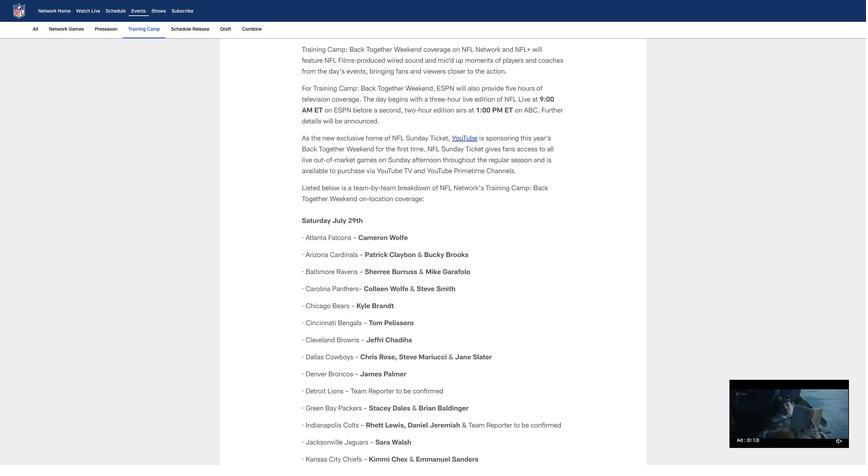 Task type: locate. For each thing, give the bounding box(es) containing it.
– for cowboys
[[355, 355, 359, 362]]

a inside for training camp: back together weekend, espn will also provide five hours of television coverage. the day begins with a three-hour live edition of nfl live at
[[425, 97, 428, 104]]

walsh
[[392, 440, 412, 447]]

2 vertical spatial camp:
[[511, 186, 532, 192]]

1 · from the top
[[302, 236, 304, 242]]

bengals
[[338, 321, 362, 328]]

training camp link
[[126, 22, 163, 38]]

0 vertical spatial weekend
[[394, 47, 422, 54]]

first left looks
[[523, 8, 537, 15]]

1 horizontal spatial exclusive
[[492, 8, 522, 15]]

afternoon
[[412, 158, 441, 164]]

james
[[360, 372, 382, 379]]

fans
[[396, 69, 409, 76], [503, 147, 515, 154]]

– right lions
[[345, 389, 349, 396]]

1 vertical spatial steve
[[399, 355, 417, 362]]

0 vertical spatial edition
[[475, 97, 495, 104]]

0 vertical spatial a
[[425, 97, 428, 104]]

0 vertical spatial hour
[[448, 97, 461, 104]]

0 horizontal spatial fans
[[396, 69, 409, 76]]

chris
[[360, 355, 377, 362]]

0 horizontal spatial is
[[341, 186, 346, 192]]

1 horizontal spatial first
[[523, 8, 537, 15]]

will right details at the top left
[[323, 119, 333, 126]]

of up action. on the right of the page
[[495, 58, 501, 65]]

7 · from the top
[[302, 338, 304, 345]]

to inside training camp: back together weekend coverage on nfl network and nfl+ will feature nfl films-produced wired sound and mic'd up moments of players and coaches from the day's events, bringing fans and viewers closer to the action.
[[468, 69, 474, 76]]

13 · from the top
[[302, 440, 304, 447]]

subscribe
[[172, 9, 193, 14]]

at
[[532, 97, 538, 104], [468, 108, 474, 115]]

wolfe
[[390, 236, 408, 242], [390, 287, 409, 294]]

wired
[[387, 58, 403, 65]]

brooks
[[446, 253, 469, 259]]

10 · from the top
[[302, 389, 304, 396]]

conclude
[[451, 19, 478, 26]]

at right airs
[[468, 108, 474, 115]]

weekend
[[394, 47, 422, 54], [347, 147, 374, 154], [330, 197, 357, 203]]

et down league.
[[362, 30, 370, 37]]

0 vertical spatial team
[[351, 389, 367, 396]]

training up the 'television'
[[313, 86, 337, 93]]

1 vertical spatial is
[[547, 158, 552, 164]]

· chicago bears – kyle brandt
[[302, 304, 394, 311]]

banner containing network home
[[0, 0, 866, 38]]

is
[[479, 136, 484, 143], [547, 158, 552, 164], [341, 186, 346, 192]]

out-
[[314, 158, 326, 164]]

0 horizontal spatial nfl+
[[445, 8, 461, 15]]

of down provide
[[497, 97, 503, 104]]

0 horizontal spatial team
[[351, 389, 367, 396]]

sunday up throughout
[[441, 147, 464, 154]]

0 vertical spatial steve
[[417, 287, 435, 294]]

9 · from the top
[[302, 372, 304, 379]]

0 vertical spatial nfl+
[[445, 8, 461, 15]]

1 vertical spatial camp:
[[339, 86, 359, 93]]

training camp
[[128, 27, 160, 32]]

· left cincinnati
[[302, 321, 304, 328]]

0 horizontal spatial espn
[[334, 108, 351, 115]]

chiefs
[[343, 457, 362, 464]]

mike
[[426, 270, 441, 276]]

1 horizontal spatial live
[[463, 97, 473, 104]]

– for bengals
[[364, 321, 367, 328]]

a inside listed below is a team-by-team breakdown of nfl network's training camp: back together weekend on-location coverage:
[[348, 186, 352, 192]]

channels.
[[487, 169, 517, 175]]

steve for mariucci
[[399, 355, 417, 362]]

6 · from the top
[[302, 321, 304, 328]]

from inside training camp: back together weekend coverage on nfl network and nfl+ will feature nfl films-produced wired sound and mic'd up moments of players and coaches from the day's events, bringing fans and viewers closer to the action.
[[302, 69, 316, 76]]

chadiha
[[386, 338, 412, 345]]

0 horizontal spatial schedule
[[106, 9, 126, 14]]

coverage.
[[332, 97, 361, 104]]

network games link
[[46, 22, 87, 38]]

as
[[302, 136, 309, 143]]

2 horizontal spatial a
[[425, 97, 428, 104]]

home
[[366, 136, 383, 143]]

of inside listed below is a team-by-team breakdown of nfl network's training camp: back together weekend on-location coverage:
[[432, 186, 438, 192]]

sunday up time.
[[406, 136, 428, 143]]

network inside training camp: back together weekend coverage on nfl network and nfl+ will feature nfl films-produced wired sound and mic'd up moments of players and coaches from the day's events, bringing fans and viewers closer to the action.
[[476, 47, 501, 54]]

will inside training camp: back together weekend coverage on nfl network and nfl+ will feature nfl films-produced wired sound and mic'd up moments of players and coaches from the day's events, bringing fans and viewers closer to the action.
[[532, 47, 543, 54]]

home
[[58, 9, 71, 14]]

2 vertical spatial a
[[348, 186, 352, 192]]

0 vertical spatial network
[[38, 9, 57, 14]]

on left abc. at the top right
[[515, 108, 522, 115]]

1 horizontal spatial espn
[[437, 86, 454, 93]]

edition
[[475, 97, 495, 104], [434, 108, 454, 115]]

and right players
[[526, 58, 537, 65]]

· cleveland browns – jeffri chadiha
[[302, 338, 412, 345]]

· for · carolina panthers– colleen wolfe & steve smith
[[302, 287, 304, 294]]

weekend inside listed below is a team-by-team breakdown of nfl network's training camp: back together weekend on-location coverage:
[[330, 197, 357, 203]]

· left the indianapolis
[[302, 423, 304, 430]]

1 horizontal spatial coverage
[[494, 19, 522, 26]]

together down listed
[[302, 197, 328, 203]]

at up abc. at the top right
[[532, 97, 538, 104]]

0 vertical spatial espn
[[437, 86, 454, 93]]

pm right 8:00
[[349, 30, 360, 37]]

with inside for training camp: back together weekend, espn will also provide five hours of television coverage. the day begins with a three-hour live edition of nfl live at
[[410, 97, 423, 104]]

looks
[[538, 8, 556, 15]]

team down the baldinger
[[469, 423, 485, 430]]

0 vertical spatial live
[[91, 9, 100, 14]]

0 horizontal spatial coverage
[[424, 47, 451, 54]]

· left baltimore
[[302, 270, 304, 276]]

nfl+ inside training camp: back together weekend coverage on nfl network and nfl+ will feature nfl films-produced wired sound and mic'd up moments of players and coaches from the day's events, bringing fans and viewers closer to the action.
[[515, 47, 531, 54]]

1 vertical spatial network
[[49, 27, 67, 32]]

8 · from the top
[[302, 355, 304, 362]]

to inside the 6:00 pm et to 8:00 pm et
[[325, 30, 331, 37]]

steve down chadiha
[[399, 355, 417, 362]]

training up feature
[[302, 47, 326, 54]]

training inside listed below is a team-by-team breakdown of nfl network's training camp: back together weekend on-location coverage:
[[486, 186, 510, 192]]

live
[[463, 97, 473, 104], [302, 158, 312, 164]]

nfl shield image
[[11, 3, 27, 19]]

sanders
[[452, 457, 479, 464]]

live left out-
[[302, 158, 312, 164]]

0 horizontal spatial be
[[335, 119, 342, 126]]

cowboys
[[326, 355, 353, 362]]

· left detroit at bottom left
[[302, 389, 304, 396]]

and up viewers at top
[[425, 58, 436, 65]]

combine
[[242, 27, 262, 32]]

television
[[302, 97, 330, 104]]

with up on espn before a second, two-hour edition airs at 1:00 pm et
[[410, 97, 423, 104]]

· cincinnati bengals – tom pelissero
[[302, 321, 414, 328]]

– left sara
[[370, 440, 374, 447]]

together up begins
[[378, 86, 404, 93]]

edition up 1:00
[[475, 97, 495, 104]]

· for · kansas city chiefs – kimmi chex & emmanuel sanders
[[302, 457, 304, 464]]

all
[[33, 27, 38, 32]]

day's
[[329, 69, 345, 76]]

0 vertical spatial wolfe
[[390, 236, 408, 242]]

· left atlanta
[[302, 236, 304, 242]]

edition down three-
[[434, 108, 454, 115]]

nfl inside is sponsoring this year's back together weekend for the first time. nfl sunday ticket gives fans access to all live out-of-market games on sunday afternoon throughout the regular season and is available to purchase via youtube tv and youtube primetime channels.
[[428, 147, 440, 154]]

for
[[302, 86, 312, 93]]

first left time.
[[397, 147, 409, 154]]

banner
[[0, 0, 866, 38]]

a left team-
[[348, 186, 352, 192]]

mic'd
[[438, 58, 454, 65]]

0 vertical spatial camp:
[[328, 47, 348, 54]]

fans down wired
[[396, 69, 409, 76]]

schedule
[[106, 9, 126, 14], [171, 27, 191, 32]]

july
[[333, 218, 346, 225]]

0 horizontal spatial live
[[302, 158, 312, 164]]

1 horizontal spatial team
[[469, 423, 485, 430]]

0 vertical spatial exclusive
[[492, 8, 522, 15]]

1 vertical spatial first
[[397, 147, 409, 154]]

– left jeffri
[[361, 338, 365, 345]]

0 vertical spatial with
[[480, 19, 493, 26]]

· left denver
[[302, 372, 304, 379]]

1 vertical spatial coverage
[[424, 47, 451, 54]]

chicago
[[306, 304, 331, 311]]

exclusive up will conclude with coverage from
[[492, 8, 522, 15]]

& left bucky
[[418, 253, 422, 259]]

espn down the coverage.
[[334, 108, 351, 115]]

0 vertical spatial at
[[532, 97, 538, 104]]

2 vertical spatial network
[[476, 47, 501, 54]]

bay
[[325, 406, 337, 413]]

2 vertical spatial is
[[341, 186, 346, 192]]

12 · from the top
[[302, 423, 304, 430]]

schedule down subscribe link
[[171, 27, 191, 32]]

)
[[758, 439, 760, 444]]

0 horizontal spatial hour
[[418, 108, 432, 115]]

network
[[38, 9, 57, 14], [49, 27, 67, 32], [476, 47, 501, 54]]

camp: up films-
[[328, 47, 348, 54]]

nfl+ up players
[[515, 47, 531, 54]]

1 horizontal spatial confirmed
[[531, 423, 561, 430]]

pm right 1:00
[[492, 108, 503, 115]]

weekend inside is sponsoring this year's back together weekend for the first time. nfl sunday ticket gives fans access to all live out-of-market games on sunday afternoon throughout the regular season and is available to purchase via youtube tv and youtube primetime channels.
[[347, 147, 374, 154]]

5 · from the top
[[302, 304, 304, 311]]

1 horizontal spatial reporter
[[487, 423, 512, 430]]

nfl left the total
[[382, 19, 395, 26]]

green
[[306, 406, 324, 413]]

camp: up the coverage.
[[339, 86, 359, 93]]

– left chris
[[355, 355, 359, 362]]

also
[[468, 86, 480, 93]]

3 · from the top
[[302, 270, 304, 276]]

the up 8:00
[[344, 19, 354, 26]]

– left 'patrick'
[[360, 253, 363, 259]]

0 horizontal spatial edition
[[434, 108, 454, 115]]

sherree
[[365, 270, 390, 276]]

1:00
[[476, 108, 491, 115]]

& right 'chex'
[[410, 457, 414, 464]]

exclusive down announced.
[[337, 136, 364, 143]]

– left tom
[[364, 321, 367, 328]]

network left home
[[38, 9, 57, 14]]

a for hour
[[374, 108, 377, 115]]

0 vertical spatial coverage
[[494, 19, 522, 26]]

1 horizontal spatial be
[[404, 389, 411, 396]]

· left "dallas"
[[302, 355, 304, 362]]

2 · from the top
[[302, 253, 304, 259]]

4 · from the top
[[302, 287, 304, 294]]

– for colts
[[361, 423, 364, 430]]

cleveland
[[306, 338, 335, 345]]

· for · chicago bears – kyle brandt
[[302, 304, 304, 311]]

1 horizontal spatial at
[[532, 97, 538, 104]]

edition inside for training camp: back together weekend, espn will also provide five hours of television coverage. the day begins with a three-hour live edition of nfl live at
[[475, 97, 495, 104]]

hours
[[518, 86, 535, 93]]

1 vertical spatial live
[[518, 97, 531, 104]]

0 horizontal spatial with
[[410, 97, 423, 104]]

1 vertical spatial espn
[[334, 108, 351, 115]]

chex
[[392, 457, 408, 464]]

11 · from the top
[[302, 406, 304, 413]]

further
[[542, 108, 563, 115]]

steve for smith
[[417, 287, 435, 294]]

· left green
[[302, 406, 304, 413]]

2 vertical spatial weekend
[[330, 197, 357, 203]]

0 horizontal spatial a
[[348, 186, 352, 192]]

1 vertical spatial live
[[302, 158, 312, 164]]

below
[[322, 186, 340, 192]]

· for · denver broncos – james palmer
[[302, 372, 304, 379]]

1 horizontal spatial fans
[[503, 147, 515, 154]]

1 horizontal spatial edition
[[475, 97, 495, 104]]

1 vertical spatial edition
[[434, 108, 454, 115]]

– left james
[[355, 372, 359, 379]]

wolfe down burruss
[[390, 287, 409, 294]]

& left jane
[[449, 355, 453, 362]]

0 vertical spatial be
[[335, 119, 342, 126]]

· left arizona
[[302, 253, 304, 259]]

live down "also"
[[463, 97, 473, 104]]

2 horizontal spatial be
[[522, 423, 529, 430]]

will left "also"
[[456, 86, 466, 93]]

weekend up the sound
[[394, 47, 422, 54]]

· left chicago
[[302, 304, 304, 311]]

youtube up the team
[[377, 169, 402, 175]]

1 horizontal spatial with
[[480, 19, 493, 26]]

0 vertical spatial is
[[479, 136, 484, 143]]

6:00
[[539, 19, 554, 26]]

watch live
[[76, 9, 100, 14]]

the
[[363, 97, 374, 104]]

2 horizontal spatial pm
[[492, 108, 503, 115]]

1 vertical spatial sunday
[[441, 147, 464, 154]]

from left 'around' at the left of page
[[302, 19, 317, 26]]

wolfe up claybon on the left of the page
[[390, 236, 408, 242]]

rhett
[[366, 423, 383, 430]]

0 vertical spatial schedule
[[106, 9, 126, 14]]

training left camp
[[128, 27, 146, 32]]

0 horizontal spatial live
[[91, 9, 100, 14]]

from inside the nfl+ provides exclusive first looks from around the league.
[[302, 19, 317, 26]]

steve down mike
[[417, 287, 435, 294]]

will up coaches
[[532, 47, 543, 54]]

· left kansas
[[302, 457, 304, 464]]

volume mute element
[[836, 438, 843, 445]]

0 horizontal spatial reporter
[[369, 389, 394, 396]]

1 horizontal spatial live
[[518, 97, 531, 104]]

team-
[[353, 186, 371, 192]]

dallas
[[306, 355, 324, 362]]

· dallas cowboys – chris rose, steve mariucci & jane slater
[[302, 355, 492, 362]]

0 vertical spatial live
[[463, 97, 473, 104]]

1 vertical spatial at
[[468, 108, 474, 115]]

1 vertical spatial with
[[410, 97, 423, 104]]

indianapolis
[[306, 423, 342, 430]]

· for · green bay packers – stacey dales & brian baldinger
[[302, 406, 304, 413]]

0 vertical spatial first
[[523, 8, 537, 15]]

0 horizontal spatial confirmed
[[413, 389, 443, 396]]

on inside training camp: back together weekend coverage on nfl network and nfl+ will feature nfl films-produced wired sound and mic'd up moments of players and coaches from the day's events, bringing fans and viewers closer to the action.
[[453, 47, 460, 54]]

– for browns
[[361, 338, 365, 345]]

1 horizontal spatial nfl+
[[515, 47, 531, 54]]

on inside the on abc. further details will be announced.
[[515, 108, 522, 115]]

films-
[[338, 58, 357, 65]]

together up of-
[[319, 147, 345, 154]]

ad
[[737, 439, 743, 444]]

is down all
[[547, 158, 552, 164]]

0 vertical spatial confirmed
[[413, 389, 443, 396]]

9:00 am et
[[302, 97, 554, 115]]

1 vertical spatial weekend
[[347, 147, 374, 154]]

schedule up preseason
[[106, 9, 126, 14]]

1 vertical spatial exclusive
[[337, 136, 364, 143]]

reporter
[[369, 389, 394, 396], [487, 423, 512, 430]]

– left the kyle
[[351, 304, 355, 311]]

colts
[[343, 423, 359, 430]]

on up up at the top of page
[[453, 47, 460, 54]]

nfl left network's
[[440, 186, 452, 192]]

moments
[[465, 58, 493, 65]]

14 · from the top
[[302, 457, 304, 464]]

1 vertical spatial be
[[404, 389, 411, 396]]

nfl+ up conclude
[[445, 8, 461, 15]]

together inside listed below is a team-by-team breakdown of nfl network's training camp: back together weekend on-location coverage:
[[302, 197, 328, 203]]

to
[[325, 30, 331, 37], [468, 69, 474, 76], [539, 147, 546, 154], [330, 169, 336, 175], [396, 389, 402, 396], [514, 423, 520, 430]]

confirmed
[[413, 389, 443, 396], [531, 423, 561, 430]]

1 horizontal spatial schedule
[[171, 27, 191, 32]]

subscribe link
[[172, 9, 193, 14]]

five
[[506, 86, 516, 93]]

youtube up "ticket"
[[452, 136, 478, 143]]

1 vertical spatial hour
[[418, 108, 432, 115]]

denver
[[306, 372, 327, 379]]

from down feature
[[302, 69, 316, 76]]

– right falcons
[[353, 236, 357, 242]]

& left brian
[[412, 406, 417, 413]]

1 vertical spatial nfl+
[[515, 47, 531, 54]]

0 horizontal spatial pm
[[302, 30, 313, 37]]

shows
[[151, 9, 166, 14]]

and up players
[[502, 47, 514, 54]]

jeremiah
[[430, 423, 460, 430]]

feature
[[302, 58, 323, 65]]

1 vertical spatial a
[[374, 108, 377, 115]]

watch
[[76, 9, 90, 14]]

will
[[439, 19, 449, 26], [532, 47, 543, 54], [456, 86, 466, 93], [323, 119, 333, 126]]

pm up feature
[[302, 30, 313, 37]]

ravens
[[336, 270, 358, 276]]

emmanuel
[[416, 457, 450, 464]]

1 vertical spatial fans
[[503, 147, 515, 154]]

at inside for training camp: back together weekend, espn will also provide five hours of television coverage. the day begins with a three-hour live edition of nfl live at
[[532, 97, 538, 104]]

nfl down ticket,
[[428, 147, 440, 154]]

1 horizontal spatial hour
[[448, 97, 461, 104]]

sound
[[405, 58, 423, 65]]

combine link
[[239, 22, 265, 38]]

is up "ticket"
[[479, 136, 484, 143]]

0 horizontal spatial first
[[397, 147, 409, 154]]

on down for
[[379, 158, 386, 164]]

weekend inside training camp: back together weekend coverage on nfl network and nfl+ will feature nfl films-produced wired sound and mic'd up moments of players and coaches from the day's events, bringing fans and viewers closer to the action.
[[394, 47, 422, 54]]

1 vertical spatial team
[[469, 423, 485, 430]]

fans down the sponsoring
[[503, 147, 515, 154]]

for training camp: back together weekend, espn will also provide five hours of television coverage. the day begins with a three-hour live edition of nfl live at
[[302, 86, 543, 104]]

1 vertical spatial schedule
[[171, 27, 191, 32]]

daniel
[[408, 423, 428, 430]]

nfl+ inside the nfl+ provides exclusive first looks from around the league.
[[445, 8, 461, 15]]

0 vertical spatial fans
[[396, 69, 409, 76]]

training down channels. on the right of the page
[[486, 186, 510, 192]]

espn up three-
[[437, 86, 454, 93]]

espn inside for training camp: back together weekend, espn will also provide five hours of television coverage. the day begins with a three-hour live edition of nfl live at
[[437, 86, 454, 93]]

–
[[353, 236, 357, 242], [360, 253, 363, 259], [360, 270, 363, 276], [351, 304, 355, 311], [364, 321, 367, 328], [361, 338, 365, 345], [355, 355, 359, 362], [355, 372, 359, 379], [345, 389, 349, 396], [364, 406, 367, 413], [361, 423, 364, 430], [370, 440, 374, 447], [364, 457, 367, 464]]

tv
[[404, 169, 412, 175]]

et down the 'television'
[[314, 108, 323, 115]]

together inside for training camp: back together weekend, espn will also provide five hours of television coverage. the day begins with a three-hour live edition of nfl live at
[[378, 86, 404, 93]]

– left stacey
[[364, 406, 367, 413]]

dales
[[393, 406, 411, 413]]

0 horizontal spatial exclusive
[[337, 136, 364, 143]]



Task type: describe. For each thing, give the bounding box(es) containing it.
nfl+ provides exclusive first looks from around the league.
[[302, 8, 556, 26]]

announced.
[[344, 119, 379, 126]]

youtube link
[[452, 136, 478, 143]]

0 horizontal spatial at
[[468, 108, 474, 115]]

· for · detroit lions – team reporter to be confirmed
[[302, 389, 304, 396]]

ticket
[[466, 147, 484, 154]]

back inside for training camp: back together weekend, espn will also provide five hours of television coverage. the day begins with a three-hour live edition of nfl live at
[[361, 86, 376, 93]]

all
[[547, 147, 554, 154]]

kimmi
[[369, 457, 390, 464]]

– for lions
[[345, 389, 349, 396]]

is sponsoring this year's back together weekend for the first time. nfl sunday ticket gives fans access to all live out-of-market games on sunday afternoon throughout the regular season and is available to purchase via youtube tv and youtube primetime channels.
[[302, 136, 554, 175]]

brandt
[[372, 304, 394, 311]]

1 horizontal spatial pm
[[349, 30, 360, 37]]

the left day's
[[318, 69, 327, 76]]

jacksonville
[[306, 440, 343, 447]]

will inside the on abc. further details will be announced.
[[323, 119, 333, 126]]

network's
[[454, 186, 484, 192]]

coverage inside training camp: back together weekend coverage on nfl network and nfl+ will feature nfl films-produced wired sound and mic'd up moments of players and coaches from the day's events, bringing fans and viewers closer to the action.
[[424, 47, 451, 54]]

13
[[753, 439, 758, 444]]

and right tv
[[414, 169, 425, 175]]

training inside for training camp: back together weekend, espn will also provide five hours of television coverage. the day begins with a three-hour live edition of nfl live at
[[313, 86, 337, 93]]

& left mike
[[419, 270, 424, 276]]

– for bears
[[351, 304, 355, 311]]

second,
[[379, 108, 403, 115]]

back inside training camp: back together weekend coverage on nfl network and nfl+ will feature nfl films-produced wired sound and mic'd up moments of players and coaches from the day's events, bringing fans and viewers closer to the action.
[[350, 47, 365, 54]]

0 vertical spatial reporter
[[369, 389, 394, 396]]

the inside the nfl+ provides exclusive first looks from around the league.
[[344, 19, 354, 26]]

first inside the nfl+ provides exclusive first looks from around the league.
[[523, 8, 537, 15]]

a for team
[[348, 186, 352, 192]]

on down the 'television'
[[325, 108, 332, 115]]

atlanta
[[306, 236, 327, 242]]

sponsoring
[[486, 136, 519, 143]]

tom
[[369, 321, 383, 328]]

by-
[[371, 186, 381, 192]]

produced
[[357, 58, 385, 65]]

6:00 pm et to 8:00 pm et
[[302, 19, 554, 37]]

· for · cincinnati bengals – tom pelissero
[[302, 321, 304, 328]]

& down burruss
[[410, 287, 415, 294]]

et inside 9:00 am et
[[314, 108, 323, 115]]

bears
[[333, 304, 350, 311]]

camp: inside training camp: back together weekend coverage on nfl network and nfl+ will feature nfl films-produced wired sound and mic'd up moments of players and coaches from the day's events, bringing fans and viewers closer to the action.
[[328, 47, 348, 54]]

· for · cleveland browns – jeffri chadiha
[[302, 338, 304, 345]]

exclusive inside the nfl+ provides exclusive first looks from around the league.
[[492, 8, 522, 15]]

of inside training camp: back together weekend coverage on nfl network and nfl+ will feature nfl films-produced wired sound and mic'd up moments of players and coaches from the day's events, bringing fans and viewers closer to the action.
[[495, 58, 501, 65]]

abc.
[[524, 108, 540, 115]]

– for jaguars
[[370, 440, 374, 447]]

lions
[[328, 389, 344, 396]]

patrick
[[365, 253, 388, 259]]

schedule link
[[106, 9, 126, 14]]

1 vertical spatial wolfe
[[390, 287, 409, 294]]

via
[[367, 169, 375, 175]]

9:00
[[540, 97, 554, 104]]

events,
[[347, 69, 368, 76]]

up
[[456, 58, 463, 65]]

nfl up up at the top of page
[[462, 47, 474, 54]]

kyle
[[357, 304, 370, 311]]

live inside for training camp: back together weekend, espn will also provide five hours of television coverage. the day begins with a three-hour live edition of nfl live at
[[518, 97, 531, 104]]

– for cardinals
[[360, 253, 363, 259]]

will inside for training camp: back together weekend, espn will also provide five hours of television coverage. the day begins with a three-hour live edition of nfl live at
[[456, 86, 466, 93]]

back inside listed below is a team-by-team breakdown of nfl network's training camp: back together weekend on-location coverage:
[[533, 186, 549, 192]]

camp
[[147, 27, 160, 32]]

network games
[[49, 27, 84, 32]]

training inside training camp: back together weekend coverage on nfl network and nfl+ will feature nfl films-produced wired sound and mic'd up moments of players and coaches from the day's events, bringing fans and viewers closer to the action.
[[302, 47, 326, 54]]

1 vertical spatial confirmed
[[531, 423, 561, 430]]

preseason link
[[92, 22, 120, 38]]

available
[[302, 169, 328, 175]]

regular
[[489, 158, 509, 164]]

and down the access
[[534, 158, 545, 164]]

be inside the on abc. further details will be announced.
[[335, 119, 342, 126]]

first inside is sponsoring this year's back together weekend for the first time. nfl sunday ticket gives fans access to all live out-of-market games on sunday afternoon throughout the regular season and is available to purchase via youtube tv and youtube primetime channels.
[[397, 147, 409, 154]]

listed below is a team-by-team breakdown of nfl network's training camp: back together weekend on-location coverage:
[[302, 186, 549, 203]]

training inside banner
[[128, 27, 146, 32]]

will right access
[[439, 19, 449, 26]]

together inside training camp: back together weekend coverage on nfl network and nfl+ will feature nfl films-produced wired sound and mic'd up moments of players and coaches from the day's events, bringing fans and viewers closer to the action.
[[366, 47, 392, 54]]

burruss
[[392, 270, 417, 276]]

detroit
[[306, 389, 326, 396]]

network for network games
[[49, 27, 67, 32]]

camp: inside listed below is a team-by-team breakdown of nfl network's training camp: back together weekend on-location coverage:
[[511, 186, 532, 192]]

schedule release
[[171, 27, 209, 32]]

baldinger
[[438, 406, 469, 413]]

et down five
[[505, 108, 513, 115]]

for
[[376, 147, 384, 154]]

the right for
[[386, 147, 395, 154]]

season
[[511, 158, 532, 164]]

– for falcons
[[353, 236, 357, 242]]

nfl inside listed below is a team-by-team breakdown of nfl network's training camp: back together weekend on-location coverage:
[[440, 186, 452, 192]]

three-
[[430, 97, 448, 104]]

coaches
[[538, 58, 563, 65]]

team
[[381, 186, 396, 192]]

2 horizontal spatial is
[[547, 158, 552, 164]]

0 vertical spatial sunday
[[406, 136, 428, 143]]

:
[[744, 439, 746, 444]]

of right the hours
[[537, 86, 543, 93]]

day
[[376, 97, 387, 104]]

on abc. further details will be announced.
[[302, 108, 563, 126]]

and down the sound
[[410, 69, 421, 76]]

hour inside for training camp: back together weekend, espn will also provide five hours of television coverage. the day begins with a three-hour live edition of nfl live at
[[448, 97, 461, 104]]

on inside is sponsoring this year's back together weekend for the first time. nfl sunday ticket gives fans access to all live out-of-market games on sunday afternoon throughout the regular season and is available to purchase via youtube tv and youtube primetime channels.
[[379, 158, 386, 164]]

network for network home
[[38, 9, 57, 14]]

primetime
[[454, 169, 485, 175]]

the down "ticket"
[[478, 158, 487, 164]]

(0:
[[747, 439, 753, 444]]

youtube down "afternoon" on the top of the page
[[427, 169, 452, 175]]

stacey
[[369, 406, 391, 413]]

· detroit lions – team reporter to be confirmed
[[302, 389, 443, 396]]

of-
[[326, 158, 335, 164]]

before
[[353, 108, 372, 115]]

broncos
[[328, 372, 353, 379]]

schedule for schedule
[[106, 9, 126, 14]]

events link
[[131, 9, 146, 14]]

games
[[357, 158, 377, 164]]

· for · indianapolis colts – rhett lewis, daniel jeremiah & team reporter to be confirmed
[[302, 423, 304, 430]]

· for · baltimore ravens – sherree burruss & mike garafolo
[[302, 270, 304, 276]]

· for · atlanta falcons – cameron wolfe
[[302, 236, 304, 242]]

1 horizontal spatial is
[[479, 136, 484, 143]]

games
[[69, 27, 84, 32]]

2 vertical spatial be
[[522, 423, 529, 430]]

jane
[[455, 355, 471, 362]]

airs
[[456, 108, 467, 115]]

cameron
[[358, 236, 388, 242]]

· for · jacksonville jaguars – sara walsh
[[302, 440, 304, 447]]

· for · arizona cardinals – patrick claybon & bucky brooks
[[302, 253, 304, 259]]

the right the as
[[311, 136, 321, 143]]

fans inside training camp: back together weekend coverage on nfl network and nfl+ will feature nfl films-produced wired sound and mic'd up moments of players and coaches from the day's events, bringing fans and viewers closer to the action.
[[396, 69, 409, 76]]

1 vertical spatial reporter
[[487, 423, 512, 430]]

players
[[503, 58, 524, 65]]

of right "home"
[[385, 136, 391, 143]]

schedule for schedule release
[[171, 27, 191, 32]]

falcons
[[328, 236, 351, 242]]

– for broncos
[[355, 372, 359, 379]]

– for ravens
[[360, 270, 363, 276]]

– right chiefs
[[364, 457, 367, 464]]

live inside is sponsoring this year's back together weekend for the first time. nfl sunday ticket gives fans access to all live out-of-market games on sunday afternoon throughout the regular season and is available to purchase via youtube tv and youtube primetime channels.
[[302, 158, 312, 164]]

saturday
[[302, 218, 331, 225]]

camp: inside for training camp: back together weekend, espn will also provide five hours of television coverage. the day begins with a three-hour live edition of nfl live at
[[339, 86, 359, 93]]

the down moments
[[475, 69, 485, 76]]

· for · dallas cowboys – chris rose, steve mariucci & jane slater
[[302, 355, 304, 362]]

will conclude with coverage from
[[437, 19, 539, 26]]

nfl up day's
[[325, 58, 337, 65]]

et down 'around' at the left of page
[[314, 30, 323, 37]]

nfl right "home"
[[392, 136, 404, 143]]

2 vertical spatial sunday
[[388, 158, 411, 164]]

network home
[[38, 9, 71, 14]]

back inside is sponsoring this year's back together weekend for the first time. nfl sunday ticket gives fans access to all live out-of-market games on sunday afternoon throughout the regular season and is available to purchase via youtube tv and youtube primetime channels.
[[302, 147, 317, 154]]

listed
[[302, 186, 320, 192]]

total
[[396, 19, 412, 26]]

· baltimore ravens – sherree burruss & mike garafolo
[[302, 270, 470, 276]]

live inside for training camp: back together weekend, espn will also provide five hours of television coverage. the day begins with a three-hour live edition of nfl live at
[[463, 97, 473, 104]]

is inside listed below is a team-by-team breakdown of nfl network's training camp: back together weekend on-location coverage:
[[341, 186, 346, 192]]

nfl total access
[[380, 19, 437, 26]]


[[836, 438, 843, 445]]

nfl inside for training camp: back together weekend, espn will also provide five hours of television coverage. the day begins with a three-hour live edition of nfl live at
[[505, 97, 517, 104]]

claybon
[[390, 253, 416, 259]]

together inside is sponsoring this year's back together weekend for the first time. nfl sunday ticket gives fans access to all live out-of-market games on sunday afternoon throughout the regular season and is available to purchase via youtube tv and youtube primetime channels.
[[319, 147, 345, 154]]

fans inside is sponsoring this year's back together weekend for the first time. nfl sunday ticket gives fans access to all live out-of-market games on sunday afternoon throughout the regular season and is available to purchase via youtube tv and youtube primetime channels.
[[503, 147, 515, 154]]

& right jeremiah
[[462, 423, 467, 430]]

29th
[[348, 218, 363, 225]]

draft
[[220, 27, 231, 32]]

from left 6:00
[[523, 19, 537, 26]]

browns
[[337, 338, 359, 345]]



Task type: vqa. For each thing, say whether or not it's contained in the screenshot.


